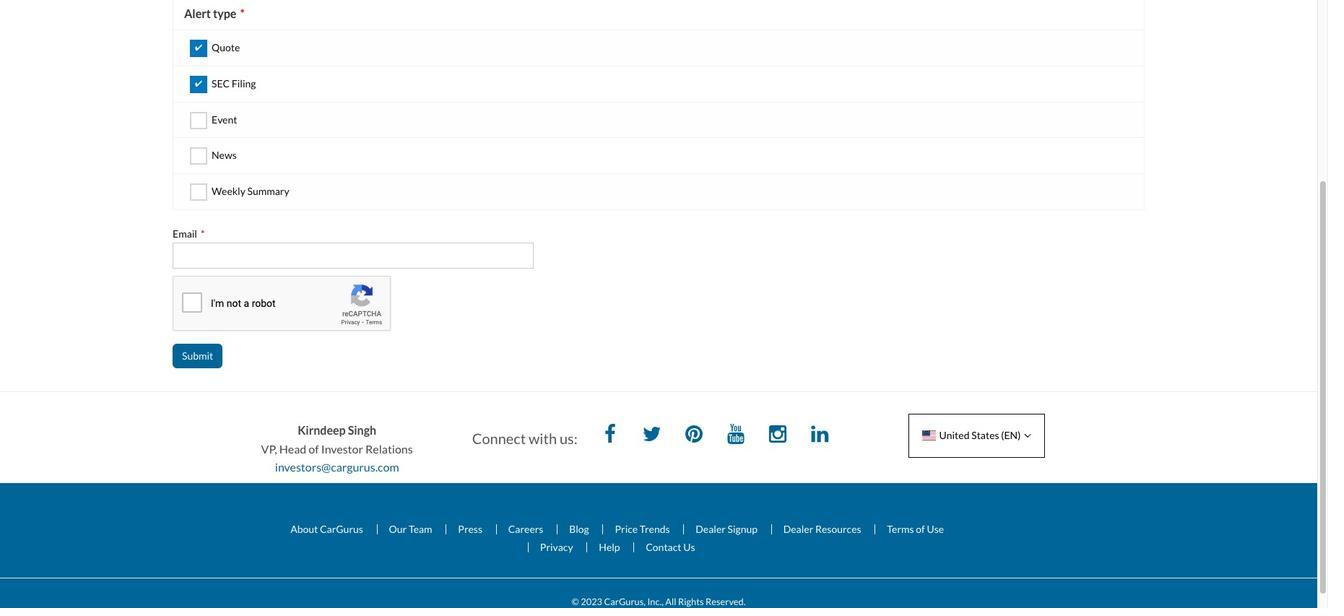 Task type: vqa. For each thing, say whether or not it's contained in the screenshot.
SEC
yes



Task type: describe. For each thing, give the bounding box(es) containing it.
rights
[[678, 596, 704, 607]]

vp,
[[261, 442, 277, 456]]

inc.,
[[647, 596, 664, 607]]

sec filing
[[212, 77, 256, 89]]

careers
[[508, 523, 544, 535]]

investors@cargurus.com link
[[275, 460, 399, 474]]

united
[[939, 429, 970, 441]]

careers link
[[496, 523, 555, 535]]

dealer signup link
[[684, 523, 769, 535]]

trends
[[640, 523, 670, 535]]

contact us link
[[634, 541, 707, 553]]

connect
[[472, 430, 526, 447]]

blog
[[569, 523, 589, 535]]

email
[[173, 228, 197, 240]]

our
[[389, 523, 407, 535]]

press
[[458, 523, 483, 535]]

investors@cargurus.com
[[275, 460, 399, 474]]

resources
[[815, 523, 861, 535]]

price trends
[[615, 523, 670, 535]]

with
[[529, 430, 557, 447]]

dealer signup
[[696, 523, 758, 535]]

type
[[213, 6, 236, 20]]

contact
[[646, 541, 682, 553]]

help
[[599, 541, 620, 553]]

terms of use privacy
[[540, 523, 944, 553]]

us:
[[560, 430, 578, 447]]

us image
[[922, 431, 936, 441]]

our team
[[389, 523, 432, 535]]

connect with us:
[[472, 430, 578, 447]]

about cargurus
[[290, 523, 363, 535]]

(en)
[[1001, 429, 1021, 441]]

news
[[212, 149, 237, 161]]

dealer for dealer resources
[[784, 523, 814, 535]]

united states (en)
[[939, 429, 1021, 441]]

alert type
[[184, 6, 236, 20]]

price
[[615, 523, 638, 535]]

head
[[279, 442, 306, 456]]

united states (en) button
[[909, 414, 1046, 458]]

singh
[[348, 423, 376, 437]]

terms of use link
[[875, 523, 956, 535]]

team
[[409, 523, 432, 535]]

use
[[927, 523, 944, 535]]

blog link
[[557, 523, 601, 535]]

about cargurus link
[[279, 523, 375, 535]]



Task type: locate. For each thing, give the bounding box(es) containing it.
of
[[309, 442, 319, 456], [916, 523, 925, 535]]

linkedin image
[[806, 421, 834, 450]]

1 dealer from the left
[[696, 523, 726, 535]]

dealer resources link
[[771, 523, 873, 535]]

facebook image
[[596, 421, 625, 450]]

contact us
[[646, 541, 695, 553]]

all
[[665, 596, 677, 607]]

1 horizontal spatial of
[[916, 523, 925, 535]]

dealer left resources
[[784, 523, 814, 535]]

Email email field
[[173, 243, 534, 269]]

our team link
[[377, 523, 444, 535]]

help link
[[587, 541, 632, 553]]

2023
[[581, 596, 602, 607]]

0 horizontal spatial dealer
[[696, 523, 726, 535]]

instagram image
[[764, 421, 792, 450]]

weekly
[[212, 185, 245, 197]]

of inside terms of use privacy
[[916, 523, 925, 535]]

filing
[[232, 77, 256, 89]]

dealer resources
[[784, 523, 861, 535]]

of inside the kirndeep singh vp, head of investor relations investors@cargurus.com
[[309, 442, 319, 456]]

cargurus,
[[604, 596, 646, 607]]

1 horizontal spatial dealer
[[784, 523, 814, 535]]

youtube image
[[722, 421, 751, 450]]

about
[[290, 523, 318, 535]]

privacy link
[[528, 541, 585, 553]]

dealer for dealer signup
[[696, 523, 726, 535]]

of down kirndeep
[[309, 442, 319, 456]]

press link
[[446, 523, 494, 535]]

event
[[212, 113, 237, 125]]

privacy
[[540, 541, 573, 553]]

of left use
[[916, 523, 925, 535]]

signup
[[728, 523, 758, 535]]

©
[[572, 596, 579, 607]]

us
[[683, 541, 695, 553]]

sec
[[212, 77, 230, 89]]

states
[[972, 429, 999, 441]]

cargurus
[[320, 523, 363, 535]]

kirndeep singh vp, head of investor relations investors@cargurus.com
[[261, 423, 413, 474]]

kirndeep
[[298, 423, 346, 437]]

0 horizontal spatial of
[[309, 442, 319, 456]]

0 vertical spatial of
[[309, 442, 319, 456]]

relations
[[366, 442, 413, 456]]

investor
[[321, 442, 363, 456]]

reserved.
[[706, 596, 746, 607]]

alert
[[184, 6, 211, 20]]

summary
[[247, 185, 289, 197]]

© 2023 cargurus, inc., all rights reserved.
[[572, 596, 746, 607]]

None submit
[[173, 344, 223, 369]]

connect with us element
[[472, 421, 845, 450]]

quote
[[212, 41, 240, 53]]

dealer
[[696, 523, 726, 535], [784, 523, 814, 535]]

weekly summary
[[212, 185, 289, 197]]

pinterest image
[[680, 421, 709, 450]]

twitter image
[[638, 421, 667, 450]]

terms
[[887, 523, 914, 535]]

price trends link
[[603, 523, 682, 535]]

2 dealer from the left
[[784, 523, 814, 535]]

1 vertical spatial of
[[916, 523, 925, 535]]

dealer left signup
[[696, 523, 726, 535]]



